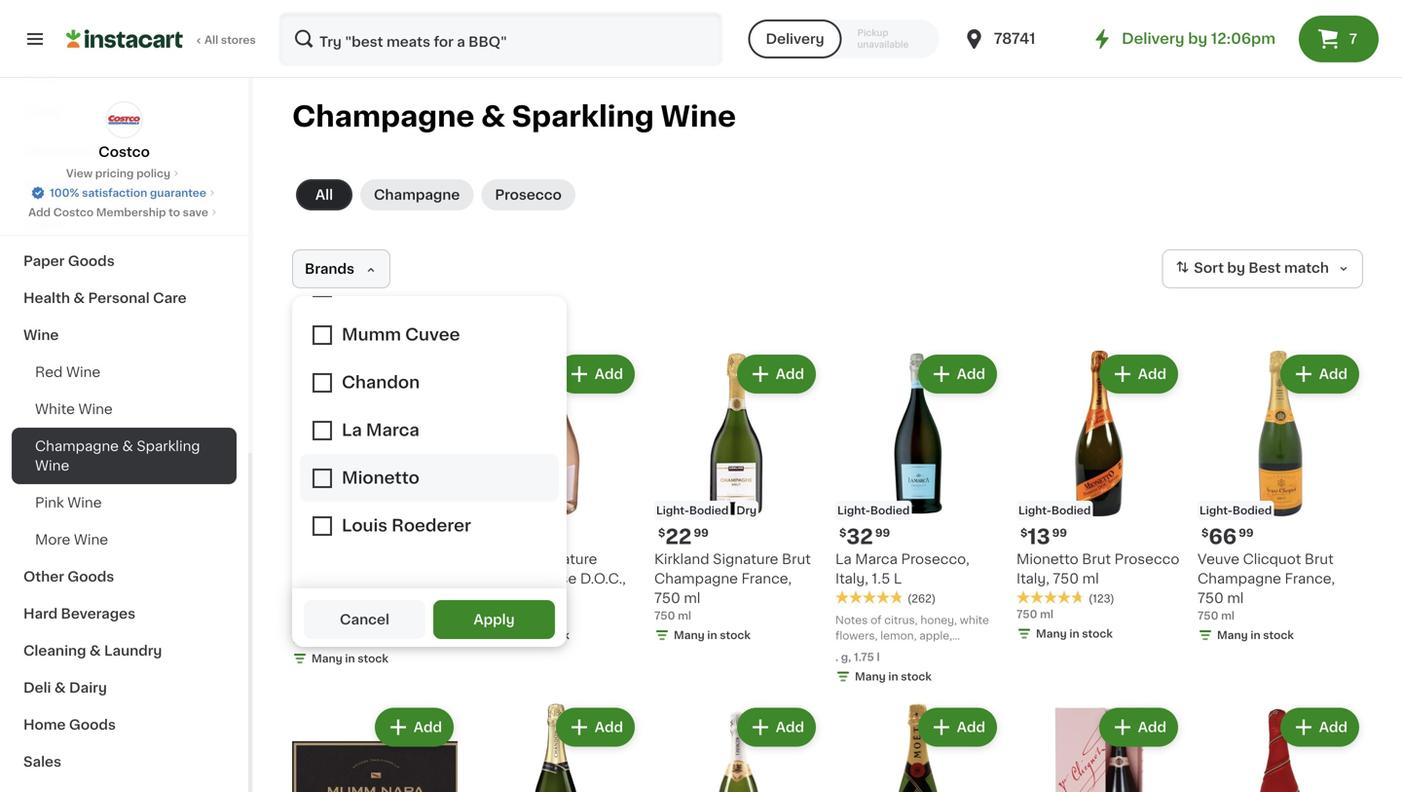 Task type: vqa. For each thing, say whether or not it's contained in the screenshot.
12:06pm
yes



Task type: locate. For each thing, give the bounding box(es) containing it.
add
[[28, 207, 51, 218], [414, 367, 442, 381], [595, 367, 623, 381], [776, 367, 805, 381], [957, 367, 986, 381], [1139, 367, 1167, 381], [1320, 367, 1348, 381], [414, 720, 442, 734], [595, 720, 623, 734], [776, 720, 805, 734], [957, 720, 986, 734], [1139, 720, 1167, 734], [1320, 720, 1348, 734]]

1 horizontal spatial all
[[316, 188, 333, 202]]

brut inside veuve clicquot brut champagne france, 750 ml 750 ml
[[1305, 552, 1334, 566]]

best left seller at bottom
[[298, 506, 319, 515]]

delivery by 12:06pm link
[[1091, 27, 1276, 51]]

0 horizontal spatial delivery
[[766, 32, 825, 46]]

all for all stores
[[205, 35, 218, 45]]

honey,
[[921, 615, 958, 625]]

stock down veuve clicquot brut champagne france, 750 ml 750 ml at the right of page
[[1264, 630, 1295, 641]]

prosecco,
[[902, 552, 970, 566]]

3 $ from the left
[[1021, 528, 1028, 538]]

brut right clicquot
[[1305, 552, 1334, 566]]

signature inside kirkland signature prosecco rose d.o.c., italy,  750 ml 750 ml
[[532, 552, 598, 566]]

2 bodied from the left
[[871, 505, 910, 516]]

750
[[1053, 572, 1079, 585], [510, 591, 536, 605], [655, 591, 681, 605], [1198, 591, 1224, 605], [1017, 609, 1038, 620], [473, 610, 494, 621], [655, 610, 675, 621], [1198, 610, 1219, 621], [292, 615, 318, 628], [292, 634, 313, 644]]

78741
[[994, 32, 1036, 46]]

by left 12:06pm
[[1189, 32, 1208, 46]]

0 vertical spatial sparkling
[[512, 103, 654, 131]]

goods up health & personal care
[[68, 254, 115, 268]]

many for kirkland signature prosecco docg, italy, 750 ml
[[312, 653, 343, 664]]

0 horizontal spatial costco
[[53, 207, 94, 218]]

many
[[1037, 628, 1067, 639], [493, 630, 524, 641], [674, 630, 705, 641], [1218, 630, 1249, 641], [312, 653, 343, 664], [855, 671, 886, 682]]

signature up rose
[[532, 552, 598, 566]]

citrus,
[[885, 615, 918, 625]]

stock down "(123)"
[[1083, 628, 1113, 639]]

& down view
[[60, 180, 71, 194]]

italy, inside kirkland signature prosecco rose d.o.c., italy,  750 ml 750 ml
[[473, 591, 506, 605]]

brut inside kirkland signature brut champagne france, 750 ml 750 ml
[[782, 552, 811, 566]]

all stores
[[205, 35, 256, 45]]

add button
[[377, 357, 452, 392], [558, 357, 633, 392], [739, 357, 814, 392], [920, 357, 996, 392], [1102, 357, 1177, 392], [1283, 357, 1358, 392], [377, 710, 452, 745], [558, 710, 633, 745], [739, 710, 814, 745], [920, 710, 996, 745], [1102, 710, 1177, 745], [1283, 710, 1358, 745]]

france, inside veuve clicquot brut champagne france, 750 ml 750 ml
[[1285, 572, 1336, 585]]

paper goods
[[23, 254, 115, 268]]

1 horizontal spatial light-bodied
[[1019, 505, 1091, 516]]

100%
[[50, 188, 79, 198]]

cider
[[74, 180, 113, 194]]

best inside field
[[1249, 261, 1282, 275]]

kirkland inside "kirkland signature prosecco docg, italy, 750 ml 750 ml"
[[292, 576, 347, 589]]

signature down dry
[[713, 552, 779, 566]]

& inside beer & cider link
[[60, 180, 71, 194]]

baby
[[23, 69, 60, 83]]

all up brands
[[316, 188, 333, 202]]

stock down and
[[901, 671, 932, 682]]

many down cancel at bottom
[[312, 653, 343, 664]]

france, down clicquot
[[1285, 572, 1336, 585]]

kirkland down the $ 22 99
[[655, 552, 710, 566]]

prosecco inside kirkland signature prosecco rose d.o.c., italy,  750 ml 750 ml
[[473, 572, 538, 585]]

1 vertical spatial by
[[1228, 261, 1246, 275]]

2 light- from the left
[[838, 505, 871, 516]]

signature inside "kirkland signature prosecco docg, italy, 750 ml 750 ml"
[[351, 576, 416, 589]]

0 horizontal spatial all
[[205, 35, 218, 45]]

france, for 22
[[742, 572, 792, 585]]

3 light- from the left
[[1019, 505, 1052, 516]]

liquor link
[[12, 206, 237, 243]]

brut
[[782, 552, 811, 566], [1083, 552, 1112, 566], [1305, 552, 1334, 566]]

$ 32 99
[[840, 527, 891, 547]]

stock for veuve clicquot brut champagne france, 750 ml
[[1264, 630, 1295, 641]]

other
[[23, 570, 64, 584]]

other goods link
[[12, 558, 237, 595]]

stock down kirkland signature prosecco rose d.o.c., italy,  750 ml 750 ml
[[539, 630, 570, 641]]

0 horizontal spatial kirkland
[[292, 576, 347, 589]]

1 vertical spatial all
[[316, 188, 333, 202]]

paper
[[23, 254, 65, 268]]

prosecco inside mionetto brut prosecco italy, 750 ml
[[1115, 552, 1180, 566]]

cancel
[[340, 613, 390, 626]]

view
[[66, 168, 93, 179]]

product group containing 32
[[836, 351, 1001, 688]]

1 horizontal spatial by
[[1228, 261, 1246, 275]]

many down apply
[[493, 630, 524, 641]]

(262)
[[908, 593, 936, 604]]

docg,
[[361, 595, 410, 609]]

white
[[35, 402, 75, 416]]

wine
[[661, 103, 736, 131], [23, 328, 59, 342], [66, 365, 101, 379], [78, 402, 113, 416], [35, 459, 69, 472], [67, 496, 102, 509], [74, 533, 108, 547]]

sparkling
[[512, 103, 654, 131], [137, 439, 200, 453]]

kirkland for kirkland signature brut champagne france, 750 ml
[[655, 552, 710, 566]]

1 horizontal spatial france,
[[1285, 572, 1336, 585]]

bodied up the $ 22 99
[[690, 505, 729, 516]]

& inside health & personal care link
[[73, 291, 85, 305]]

product group
[[292, 351, 458, 670], [473, 351, 639, 647], [655, 351, 820, 647], [836, 351, 1001, 688], [1017, 351, 1183, 645], [1198, 351, 1364, 647], [292, 704, 458, 792], [473, 704, 639, 792], [655, 704, 820, 792], [836, 704, 1001, 792], [1017, 704, 1183, 792], [1198, 704, 1364, 792]]

sort by
[[1195, 261, 1246, 275]]

champagne right all link at left top
[[374, 188, 460, 202]]

in down cancel at bottom
[[345, 653, 355, 664]]

in down kirkland signature prosecco rose d.o.c., italy,  750 ml 750 ml
[[526, 630, 536, 641]]

brut up "(123)"
[[1083, 552, 1112, 566]]

1 brut from the left
[[782, 552, 811, 566]]

& down white wine link
[[122, 439, 133, 453]]

3 bodied from the left
[[1052, 505, 1091, 516]]

goods for paper goods
[[68, 254, 115, 268]]

0 horizontal spatial by
[[1189, 32, 1208, 46]]

99 for 13
[[1053, 528, 1068, 538]]

france, inside kirkland signature brut champagne france, 750 ml 750 ml
[[742, 572, 792, 585]]

stores
[[221, 35, 256, 45]]

grapefruit,
[[836, 646, 892, 657]]

health & personal care
[[23, 291, 187, 305]]

kirkland inside kirkland signature brut champagne france, 750 ml 750 ml
[[655, 552, 710, 566]]

many in stock down kirkland signature brut champagne france, 750 ml 750 ml
[[674, 630, 751, 641]]

prosecco for kirkland signature prosecco rose d.o.c., italy,  750 ml 750 ml
[[473, 572, 538, 585]]

2 horizontal spatial signature
[[713, 552, 779, 566]]

1 vertical spatial best
[[298, 506, 319, 515]]

dairy
[[69, 681, 107, 695]]

1 99 from the left
[[694, 528, 709, 538]]

brands button
[[292, 249, 391, 288]]

1 horizontal spatial best
[[1249, 261, 1282, 275]]

in for kirkland signature prosecco rose d.o.c., italy,  750 ml
[[526, 630, 536, 641]]

signature inside kirkland signature brut champagne france, 750 ml 750 ml
[[713, 552, 779, 566]]

& inside cleaning & laundry link
[[90, 644, 101, 658]]

100% satisfaction guarantee button
[[30, 181, 218, 201]]

& for cleaning & laundry link
[[90, 644, 101, 658]]

liquor
[[23, 217, 68, 231]]

many down veuve clicquot brut champagne france, 750 ml 750 ml at the right of page
[[1218, 630, 1249, 641]]

4 bodied from the left
[[1233, 505, 1273, 516]]

1 vertical spatial sparkling
[[137, 439, 200, 453]]

notes of citrus, honey, white flowers, lemon, apple, grapefruit, and tropical fruits . g, 1.75 l
[[836, 615, 990, 662]]

99
[[694, 528, 709, 538], [876, 528, 891, 538], [1053, 528, 1068, 538], [1239, 528, 1254, 538]]

goods
[[68, 254, 115, 268], [68, 570, 114, 584], [69, 718, 116, 732]]

99 right 32
[[876, 528, 891, 538]]

0 vertical spatial goods
[[68, 254, 115, 268]]

bodied for 32
[[871, 505, 910, 516]]

goods down dairy
[[69, 718, 116, 732]]

lemon,
[[881, 630, 917, 641]]

many in stock for veuve clicquot brut champagne france, 750 ml
[[1218, 630, 1295, 641]]

2 brut from the left
[[1083, 552, 1112, 566]]

all inside "link"
[[205, 35, 218, 45]]

1 vertical spatial goods
[[68, 570, 114, 584]]

kirkland for kirkland signature prosecco docg, italy, 750 ml
[[292, 576, 347, 589]]

4 light- from the left
[[1200, 505, 1233, 516]]

1 $ from the left
[[659, 528, 666, 538]]

$ up mionetto
[[1021, 528, 1028, 538]]

99 inside the $ 32 99
[[876, 528, 891, 538]]

light-bodied for 32
[[838, 505, 910, 516]]

2 vertical spatial goods
[[69, 718, 116, 732]]

add costco membership to save link
[[28, 205, 220, 220]]

99 for 66
[[1239, 528, 1254, 538]]

1 vertical spatial champagne & sparkling wine
[[35, 439, 200, 472]]

13
[[1028, 527, 1051, 547]]

dry
[[737, 505, 757, 516]]

light-bodied for 13
[[1019, 505, 1091, 516]]

apply
[[474, 613, 515, 626]]

0 horizontal spatial best
[[298, 506, 319, 515]]

italy, down the la on the right bottom of the page
[[836, 572, 869, 585]]

0 vertical spatial champagne & sparkling wine
[[292, 103, 736, 131]]

by inside best match sort by field
[[1228, 261, 1246, 275]]

goods for home goods
[[69, 718, 116, 732]]

stock down kirkland signature brut champagne france, 750 ml 750 ml
[[720, 630, 751, 641]]

0 vertical spatial best
[[1249, 261, 1282, 275]]

2 horizontal spatial light-bodied
[[1200, 505, 1273, 516]]

cleaning
[[23, 644, 86, 658]]

kirkland down $10.09 element
[[473, 552, 529, 566]]

light- up 32
[[838, 505, 871, 516]]

prosecco
[[495, 188, 562, 202], [1115, 552, 1180, 566], [473, 572, 538, 585], [292, 595, 357, 609]]

1 vertical spatial costco
[[53, 207, 94, 218]]

& inside deli & dairy link
[[54, 681, 66, 695]]

★★★★★
[[836, 591, 904, 604], [836, 591, 904, 604], [1017, 591, 1085, 604], [1017, 591, 1085, 604]]

sparkling down white wine link
[[137, 439, 200, 453]]

bodied up $ 13 99
[[1052, 505, 1091, 516]]

0 horizontal spatial signature
[[351, 576, 416, 589]]

2 light-bodied from the left
[[1019, 505, 1091, 516]]

champagne & sparkling wine down the search field
[[292, 103, 736, 131]]

goods up beverages
[[68, 570, 114, 584]]

champagne & sparkling wine
[[292, 103, 736, 131], [35, 439, 200, 472]]

$ up the la on the right bottom of the page
[[840, 528, 847, 538]]

light-bodied up $ 66 99
[[1200, 505, 1273, 516]]

99 inside $ 66 99
[[1239, 528, 1254, 538]]

baby link
[[12, 57, 237, 94]]

sales link
[[12, 743, 237, 780]]

all
[[205, 35, 218, 45], [316, 188, 333, 202]]

many in stock down 750 ml
[[1037, 628, 1113, 639]]

la marca prosecco, italy, 1.5 l
[[836, 552, 970, 585]]

99 right 13
[[1053, 528, 1068, 538]]

light- up "66"
[[1200, 505, 1233, 516]]

personal
[[88, 291, 150, 305]]

best left match
[[1249, 261, 1282, 275]]

4 99 from the left
[[1239, 528, 1254, 538]]

champagne up champagne link
[[292, 103, 475, 131]]

$ inside $ 66 99
[[1202, 528, 1209, 538]]

1 horizontal spatial kirkland
[[473, 552, 529, 566]]

deli
[[23, 681, 51, 695]]

italy, down mionetto
[[1017, 572, 1050, 585]]

99 inside the $ 22 99
[[694, 528, 709, 538]]

many in stock down veuve clicquot brut champagne france, 750 ml 750 ml at the right of page
[[1218, 630, 1295, 641]]

& down beverages
[[90, 644, 101, 658]]

italy, right the docg,
[[413, 595, 446, 609]]

many down kirkland signature brut champagne france, 750 ml 750 ml
[[674, 630, 705, 641]]

kirkland
[[473, 552, 529, 566], [655, 552, 710, 566], [292, 576, 347, 589]]

light- up 22
[[657, 505, 690, 516]]

by inside delivery by 12:06pm link
[[1189, 32, 1208, 46]]

0 horizontal spatial champagne & sparkling wine
[[35, 439, 200, 472]]

99 right 22
[[694, 528, 709, 538]]

light-bodied up $ 13 99
[[1019, 505, 1091, 516]]

$ for 22
[[659, 528, 666, 538]]

1 horizontal spatial delivery
[[1122, 32, 1185, 46]]

light-bodied
[[838, 505, 910, 516], [1019, 505, 1091, 516], [1200, 505, 1273, 516]]

stock for kirkland signature brut champagne france, 750 ml
[[720, 630, 751, 641]]

bodied up the $ 32 99
[[871, 505, 910, 516]]

prosecco inside "kirkland signature prosecco docg, italy, 750 ml 750 ml"
[[292, 595, 357, 609]]

product group containing 66
[[1198, 351, 1364, 647]]

& right "health"
[[73, 291, 85, 305]]

many in stock down apply
[[493, 630, 570, 641]]

kirkland inside kirkland signature prosecco rose d.o.c., italy,  750 ml 750 ml
[[473, 552, 529, 566]]

2 $ from the left
[[840, 528, 847, 538]]

1 horizontal spatial signature
[[532, 552, 598, 566]]

more wine link
[[12, 521, 237, 558]]

bodied up $ 66 99
[[1233, 505, 1273, 516]]

paper goods link
[[12, 243, 237, 280]]

champagne & sparkling wine up pink wine link
[[35, 439, 200, 472]]

la
[[836, 552, 852, 566]]

1 light- from the left
[[657, 505, 690, 516]]

instacart logo image
[[66, 27, 183, 51]]

brands
[[305, 262, 355, 276]]

light- for 32
[[838, 505, 871, 516]]

brut for 22
[[782, 552, 811, 566]]

light- for 66
[[1200, 505, 1233, 516]]

$ for 66
[[1202, 528, 1209, 538]]

3 99 from the left
[[1053, 528, 1068, 538]]

best match
[[1249, 261, 1330, 275]]

costco up 'view pricing policy' "link"
[[99, 145, 150, 159]]

all left stores
[[205, 35, 218, 45]]

red
[[35, 365, 63, 379]]

kirkland down the 10 09
[[292, 576, 347, 589]]

$10.09 element
[[473, 524, 639, 549]]

cleaning & laundry
[[23, 644, 162, 658]]

& inside champagne & sparkling wine
[[122, 439, 133, 453]]

many in stock down cancel at bottom
[[312, 653, 389, 664]]

2 horizontal spatial brut
[[1305, 552, 1334, 566]]

stock
[[1083, 628, 1113, 639], [539, 630, 570, 641], [720, 630, 751, 641], [1264, 630, 1295, 641], [358, 653, 389, 664], [901, 671, 932, 682]]

0 vertical spatial all
[[205, 35, 218, 45]]

& down the search field
[[481, 103, 506, 131]]

product group containing 10
[[292, 351, 458, 670]]

$ down light-bodied dry at bottom
[[659, 528, 666, 538]]

sparkling up prosecco link
[[512, 103, 654, 131]]

costco down 100%
[[53, 207, 94, 218]]

$ inside the $ 32 99
[[840, 528, 847, 538]]

champagne down veuve
[[1198, 572, 1282, 585]]

by right the sort
[[1228, 261, 1246, 275]]

& right deli
[[54, 681, 66, 695]]

service type group
[[749, 19, 940, 58]]

champagne down the $ 22 99
[[655, 572, 738, 585]]

$ up veuve
[[1202, 528, 1209, 538]]

$ inside the $ 22 99
[[659, 528, 666, 538]]

floral
[[23, 106, 62, 120]]

italy, up apply
[[473, 591, 506, 605]]

99 inside $ 13 99
[[1053, 528, 1068, 538]]

3 light-bodied from the left
[[1200, 505, 1273, 516]]

champagne down white wine
[[35, 439, 119, 453]]

1 horizontal spatial costco
[[99, 145, 150, 159]]

2 france, from the left
[[1285, 572, 1336, 585]]

many down 1.75
[[855, 671, 886, 682]]

product group containing 22
[[655, 351, 820, 647]]

beer
[[23, 180, 56, 194]]

99 right "66"
[[1239, 528, 1254, 538]]

0 horizontal spatial france,
[[742, 572, 792, 585]]

3 brut from the left
[[1305, 552, 1334, 566]]

stock down cancel button
[[358, 653, 389, 664]]

best seller
[[298, 506, 347, 515]]

more wine
[[35, 533, 108, 547]]

& for health & personal care link
[[73, 291, 85, 305]]

$ 13 99
[[1021, 527, 1068, 547]]

care
[[153, 291, 187, 305]]

goods for other goods
[[68, 570, 114, 584]]

many down 750 ml
[[1037, 628, 1067, 639]]

in down kirkland signature brut champagne france, 750 ml 750 ml
[[708, 630, 718, 641]]

$ for 32
[[840, 528, 847, 538]]

prosecco for kirkland signature prosecco docg, italy, 750 ml 750 ml
[[292, 595, 357, 609]]

0 vertical spatial by
[[1189, 32, 1208, 46]]

best for best seller
[[298, 506, 319, 515]]

1 france, from the left
[[742, 572, 792, 585]]

$ inside $ 13 99
[[1021, 528, 1028, 538]]

add costco membership to save
[[28, 207, 208, 218]]

signature up the docg,
[[351, 576, 416, 589]]

france, down dry
[[742, 572, 792, 585]]

of
[[871, 615, 882, 625]]

light- for 13
[[1019, 505, 1052, 516]]

4 $ from the left
[[1202, 528, 1209, 538]]

brut left the la on the right bottom of the page
[[782, 552, 811, 566]]

light-bodied up the $ 32 99
[[838, 505, 910, 516]]

None search field
[[279, 12, 723, 66]]

many for kirkland signature brut champagne france, 750 ml
[[674, 630, 705, 641]]

2 horizontal spatial kirkland
[[655, 552, 710, 566]]

2 99 from the left
[[876, 528, 891, 538]]

1 light-bodied from the left
[[838, 505, 910, 516]]

in down veuve clicquot brut champagne france, 750 ml 750 ml at the right of page
[[1251, 630, 1261, 641]]

costco link
[[99, 101, 150, 162]]

delivery inside button
[[766, 32, 825, 46]]

750 ml
[[1017, 609, 1054, 620]]

kirkland for kirkland signature prosecco rose d.o.c., italy,  750 ml
[[473, 552, 529, 566]]

delivery for delivery by 12:06pm
[[1122, 32, 1185, 46]]

0 horizontal spatial brut
[[782, 552, 811, 566]]

0 horizontal spatial light-bodied
[[838, 505, 910, 516]]

1 horizontal spatial brut
[[1083, 552, 1112, 566]]

light- up 13
[[1019, 505, 1052, 516]]



Task type: describe. For each thing, give the bounding box(es) containing it.
by for sort
[[1228, 261, 1246, 275]]

stock for kirkland signature prosecco rose d.o.c., italy,  750 ml
[[539, 630, 570, 641]]

by for delivery
[[1189, 32, 1208, 46]]

save
[[183, 207, 208, 218]]

champagne link
[[360, 179, 474, 210]]

Search field
[[281, 14, 721, 64]]

bodied for 13
[[1052, 505, 1091, 516]]

& for champagne & sparkling wine link
[[122, 439, 133, 453]]

in down and
[[889, 671, 899, 682]]

satisfaction
[[82, 188, 147, 198]]

red wine link
[[12, 354, 237, 391]]

100% satisfaction guarantee
[[50, 188, 206, 198]]

prosecco for mionetto brut prosecco italy, 750 ml
[[1115, 552, 1180, 566]]

78741 button
[[963, 12, 1080, 66]]

match
[[1285, 261, 1330, 275]]

in down mionetto brut prosecco italy, 750 ml
[[1070, 628, 1080, 639]]

veuve
[[1198, 552, 1240, 566]]

policy
[[136, 168, 171, 179]]

beer & cider
[[23, 180, 113, 194]]

product group containing 13
[[1017, 351, 1183, 645]]

ml inside mionetto brut prosecco italy, 750 ml
[[1083, 572, 1100, 585]]

health & personal care link
[[12, 280, 237, 317]]

all stores link
[[66, 12, 257, 66]]

brut inside mionetto brut prosecco italy, 750 ml
[[1083, 552, 1112, 566]]

delivery for delivery
[[766, 32, 825, 46]]

home goods
[[23, 718, 116, 732]]

to
[[169, 207, 180, 218]]

1 bodied from the left
[[690, 505, 729, 516]]

electronics
[[23, 143, 103, 157]]

mionetto brut prosecco italy, 750 ml
[[1017, 552, 1180, 585]]

1 horizontal spatial sparkling
[[512, 103, 654, 131]]

rose
[[542, 572, 577, 585]]

best for best match
[[1249, 261, 1282, 275]]

champagne inside champagne & sparkling wine
[[35, 439, 119, 453]]

flowers,
[[836, 630, 878, 641]]

beverages
[[61, 607, 136, 621]]

pink
[[35, 496, 64, 509]]

electronics link
[[12, 132, 237, 169]]

many in stock for kirkland signature brut champagne france, 750 ml
[[674, 630, 751, 641]]

& for deli & dairy link
[[54, 681, 66, 695]]

Best match Sort by field
[[1162, 249, 1364, 288]]

champagne inside kirkland signature brut champagne france, 750 ml 750 ml
[[655, 572, 738, 585]]

costco logo image
[[106, 101, 143, 138]]

delivery button
[[749, 19, 842, 58]]

italy, inside "kirkland signature prosecco docg, italy, 750 ml 750 ml"
[[413, 595, 446, 609]]

750 inside mionetto brut prosecco italy, 750 ml
[[1053, 572, 1079, 585]]

view pricing policy link
[[66, 166, 182, 181]]

99 for 22
[[694, 528, 709, 538]]

and
[[895, 646, 915, 657]]

kirkland signature brut champagne france, 750 ml 750 ml
[[655, 552, 811, 621]]

champagne & sparkling wine link
[[12, 428, 237, 484]]

& for beer & cider link
[[60, 180, 71, 194]]

pricing
[[95, 168, 134, 179]]

many in stock for kirkland signature prosecco docg, italy, 750 ml
[[312, 653, 389, 664]]

$ 66 99
[[1202, 527, 1254, 547]]

more
[[35, 533, 70, 547]]

all link
[[296, 179, 353, 210]]

many for veuve clicquot brut champagne france, 750 ml
[[1218, 630, 1249, 641]]

marca
[[856, 552, 898, 566]]

prosecco link
[[482, 179, 576, 210]]

seller
[[321, 506, 347, 515]]

pink wine
[[35, 496, 102, 509]]

g,
[[841, 652, 852, 662]]

deli & dairy
[[23, 681, 107, 695]]

tropical
[[918, 646, 958, 657]]

$ for 13
[[1021, 528, 1028, 538]]

in for kirkland signature prosecco docg, italy, 750 ml
[[345, 653, 355, 664]]

kirkland signature prosecco docg, italy, 750 ml 750 ml
[[292, 576, 446, 644]]

signature for docg,
[[351, 576, 416, 589]]

.
[[836, 652, 839, 662]]

notes
[[836, 615, 868, 625]]

bodied for 66
[[1233, 505, 1273, 516]]

italy, inside mionetto brut prosecco italy, 750 ml
[[1017, 572, 1050, 585]]

all for all
[[316, 188, 333, 202]]

guarantee
[[150, 188, 206, 198]]

0 horizontal spatial sparkling
[[137, 439, 200, 453]]

0 vertical spatial costco
[[99, 145, 150, 159]]

mionetto
[[1017, 552, 1079, 566]]

costco inside add costco membership to save link
[[53, 207, 94, 218]]

stock for kirkland signature prosecco docg, italy, 750 ml
[[358, 653, 389, 664]]

signature for rose
[[532, 552, 598, 566]]

7 button
[[1300, 16, 1379, 62]]

white wine
[[35, 402, 113, 416]]

22
[[666, 527, 692, 547]]

light-bodied dry
[[657, 505, 757, 516]]

99 for 32
[[876, 528, 891, 538]]

in for veuve clicquot brut champagne france, 750 ml
[[1251, 630, 1261, 641]]

32
[[847, 527, 874, 547]]

champagne inside veuve clicquot brut champagne france, 750 ml 750 ml
[[1198, 572, 1282, 585]]

champagne inside champagne link
[[374, 188, 460, 202]]

other goods
[[23, 570, 114, 584]]

12:06pm
[[1212, 32, 1276, 46]]

brut for 66
[[1305, 552, 1334, 566]]

delivery by 12:06pm
[[1122, 32, 1276, 46]]

light-bodied for 66
[[1200, 505, 1273, 516]]

pink wine link
[[12, 484, 237, 521]]

floral link
[[12, 94, 237, 132]]

france, for 66
[[1285, 572, 1336, 585]]

l
[[877, 652, 880, 662]]

many in stock down l
[[855, 671, 932, 682]]

10
[[303, 527, 327, 547]]

d.o.c.,
[[580, 572, 626, 585]]

veuve clicquot brut champagne france, 750 ml 750 ml
[[1198, 552, 1336, 621]]

7
[[1350, 32, 1358, 46]]

apply button
[[434, 600, 555, 639]]

1 horizontal spatial champagne & sparkling wine
[[292, 103, 736, 131]]

cancel button
[[304, 600, 426, 639]]

wine link
[[12, 317, 237, 354]]

white
[[960, 615, 990, 625]]

health
[[23, 291, 70, 305]]

fruits
[[961, 646, 989, 657]]

in for kirkland signature brut champagne france, 750 ml
[[708, 630, 718, 641]]

italy, inside la marca prosecco, italy, 1.5 l
[[836, 572, 869, 585]]

membership
[[96, 207, 166, 218]]

signature for champagne
[[713, 552, 779, 566]]

many in stock for kirkland signature prosecco rose d.o.c., italy,  750 ml
[[493, 630, 570, 641]]

home
[[23, 718, 66, 732]]

beer & cider link
[[12, 169, 237, 206]]

many for kirkland signature prosecco rose d.o.c., italy,  750 ml
[[493, 630, 524, 641]]

l
[[894, 572, 902, 585]]

wine inside 'link'
[[23, 328, 59, 342]]



